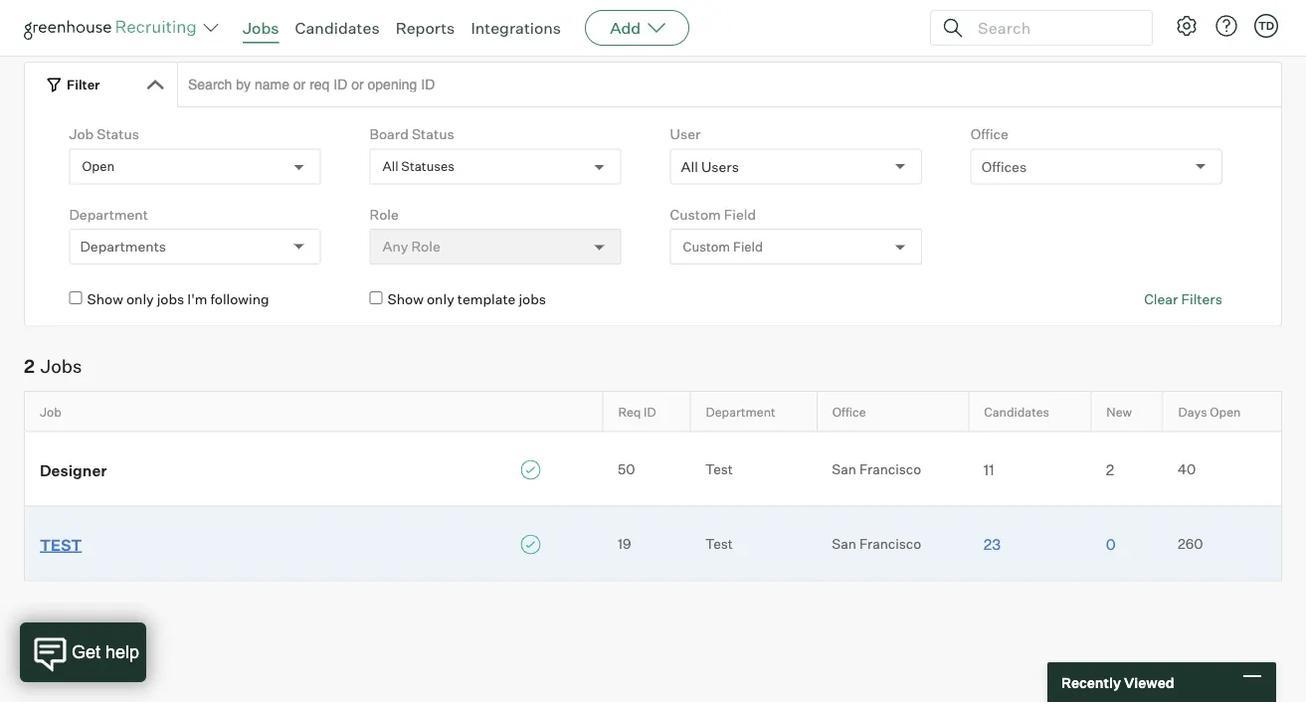 Task type: describe. For each thing, give the bounding box(es) containing it.
filter
[[67, 77, 100, 93]]

all for all statuses
[[383, 159, 399, 175]]

show only template jobs
[[388, 291, 546, 309]]

all users option
[[681, 158, 739, 176]]

job for job status
[[69, 126, 94, 143]]

1 vertical spatial open
[[1210, 405, 1241, 420]]

role
[[370, 206, 399, 224]]

greenhouse recruiting image
[[24, 16, 203, 40]]

filters
[[1181, 291, 1223, 309]]

viewed
[[1124, 674, 1175, 691]]

template
[[457, 291, 516, 309]]

1 jobs from the left
[[157, 291, 184, 309]]

user
[[670, 126, 701, 143]]

reports link
[[396, 18, 455, 38]]

reports
[[396, 18, 455, 38]]

2 link
[[1091, 459, 1163, 480]]

0 vertical spatial field
[[724, 206, 756, 224]]

11 link
[[969, 459, 1091, 480]]

jobs link
[[243, 18, 279, 38]]

clear
[[1144, 291, 1178, 309]]

only for template
[[427, 291, 454, 309]]

40
[[1178, 462, 1196, 479]]

san for test
[[832, 536, 857, 553]]

job for job
[[40, 405, 61, 420]]

0 vertical spatial jobs
[[243, 18, 279, 38]]

test for designer
[[705, 462, 733, 479]]

1 vertical spatial field
[[733, 239, 763, 255]]

only for jobs
[[126, 291, 154, 309]]

san francisco for designer
[[832, 462, 921, 479]]

users
[[701, 158, 739, 176]]

status for job status
[[97, 126, 139, 143]]

recently viewed
[[1062, 674, 1175, 691]]

days open
[[1179, 405, 1241, 420]]

add button
[[585, 10, 690, 46]]

job status
[[69, 126, 139, 143]]

2 jobs
[[24, 356, 82, 378]]

designer link
[[25, 459, 603, 481]]

i'm
[[187, 291, 207, 309]]

1 vertical spatial custom field
[[683, 239, 763, 255]]

1 horizontal spatial office
[[971, 126, 1009, 143]]

Show only template jobs checkbox
[[370, 292, 383, 305]]

designer
[[40, 461, 107, 480]]

show only jobs i'm following
[[87, 291, 269, 309]]

td
[[1258, 19, 1275, 32]]

new
[[1107, 405, 1132, 420]]

configure image
[[1175, 14, 1199, 38]]

50
[[618, 462, 635, 479]]

1 vertical spatial office
[[833, 405, 866, 420]]

req id
[[618, 405, 656, 420]]

0 vertical spatial custom field
[[670, 206, 756, 224]]

1 vertical spatial jobs
[[41, 356, 82, 378]]

Search by name or req ID or opening ID text field
[[177, 62, 1282, 108]]

following
[[210, 291, 269, 309]]

2 for 2 jobs
[[24, 356, 35, 378]]



Task type: locate. For each thing, give the bounding box(es) containing it.
0 vertical spatial department
[[69, 206, 148, 224]]

id
[[644, 405, 656, 420]]

test
[[705, 462, 733, 479], [705, 536, 733, 553]]

job
[[69, 126, 94, 143], [40, 405, 61, 420]]

jobs left "candidates" link
[[243, 18, 279, 38]]

test link
[[25, 533, 603, 555]]

1 horizontal spatial job
[[69, 126, 94, 143]]

19
[[618, 536, 631, 553]]

recently
[[1062, 674, 1121, 691]]

open right days
[[1210, 405, 1241, 420]]

0 horizontal spatial office
[[833, 405, 866, 420]]

23 link
[[969, 534, 1091, 555]]

0 horizontal spatial only
[[126, 291, 154, 309]]

board
[[370, 126, 409, 143]]

integrations link
[[471, 18, 561, 38]]

1 san francisco from the top
[[832, 462, 921, 479]]

jobs left i'm
[[157, 291, 184, 309]]

1 horizontal spatial status
[[412, 126, 454, 143]]

field
[[724, 206, 756, 224], [733, 239, 763, 255]]

show
[[87, 291, 123, 309], [388, 291, 424, 309]]

req
[[618, 405, 641, 420]]

jobs
[[243, 18, 279, 38], [41, 356, 82, 378]]

candidates link
[[295, 18, 380, 38]]

jobs down show only jobs i'm following option
[[41, 356, 82, 378]]

0 link
[[1091, 534, 1163, 555]]

0
[[1106, 536, 1116, 554]]

1 san from the top
[[832, 462, 857, 479]]

1 vertical spatial candidates
[[984, 405, 1050, 420]]

all
[[681, 158, 698, 176], [383, 159, 399, 175]]

custom field
[[670, 206, 756, 224], [683, 239, 763, 255]]

status down filter
[[97, 126, 139, 143]]

department right 'id'
[[706, 405, 776, 420]]

statuses
[[401, 159, 455, 175]]

0 horizontal spatial department
[[69, 206, 148, 224]]

status for board status
[[412, 126, 454, 143]]

1 all from the left
[[681, 158, 698, 176]]

test for test
[[705, 536, 733, 553]]

0 vertical spatial francisco
[[860, 462, 921, 479]]

2 francisco from the top
[[860, 536, 921, 553]]

custom down all users option on the right
[[670, 206, 721, 224]]

1 status from the left
[[97, 126, 139, 143]]

2 inside 2 'link'
[[1106, 461, 1115, 479]]

open
[[82, 159, 115, 175], [1210, 405, 1241, 420]]

1 vertical spatial francisco
[[860, 536, 921, 553]]

add
[[610, 18, 641, 38]]

0 horizontal spatial candidates
[[295, 18, 380, 38]]

0 horizontal spatial open
[[82, 159, 115, 175]]

Show only jobs I'm following checkbox
[[69, 292, 82, 305]]

1 vertical spatial custom
[[683, 239, 730, 255]]

san
[[832, 462, 857, 479], [832, 536, 857, 553]]

1 horizontal spatial department
[[706, 405, 776, 420]]

0 vertical spatial 2
[[24, 356, 35, 378]]

san francisco
[[832, 462, 921, 479], [832, 536, 921, 553]]

1 vertical spatial san francisco
[[832, 536, 921, 553]]

0 vertical spatial test
[[705, 462, 733, 479]]

clear filters
[[1144, 291, 1223, 309]]

francisco for test
[[860, 536, 921, 553]]

clear filters link
[[1144, 290, 1223, 310]]

260
[[1178, 536, 1203, 553]]

all statuses
[[383, 159, 455, 175]]

2 test from the top
[[705, 536, 733, 553]]

departments
[[80, 238, 166, 256]]

candidates right jobs link
[[295, 18, 380, 38]]

1 horizontal spatial jobs
[[519, 291, 546, 309]]

job down filter
[[69, 126, 94, 143]]

all for all users
[[681, 158, 698, 176]]

offices
[[982, 158, 1027, 176]]

test
[[40, 536, 82, 555]]

0 vertical spatial san
[[832, 462, 857, 479]]

2 jobs from the left
[[519, 291, 546, 309]]

1 francisco from the top
[[860, 462, 921, 479]]

show for show only template jobs
[[388, 291, 424, 309]]

custom down all users
[[683, 239, 730, 255]]

1 vertical spatial department
[[706, 405, 776, 420]]

jobs right template
[[519, 291, 546, 309]]

1 horizontal spatial candidates
[[984, 405, 1050, 420]]

0 vertical spatial custom
[[670, 206, 721, 224]]

1 vertical spatial test
[[705, 536, 733, 553]]

1 horizontal spatial only
[[427, 291, 454, 309]]

0 horizontal spatial job
[[40, 405, 61, 420]]

2 all from the left
[[383, 159, 399, 175]]

1 vertical spatial san
[[832, 536, 857, 553]]

1 only from the left
[[126, 291, 154, 309]]

0 vertical spatial open
[[82, 159, 115, 175]]

office
[[971, 126, 1009, 143], [833, 405, 866, 420]]

0 vertical spatial san francisco
[[832, 462, 921, 479]]

jobs
[[157, 291, 184, 309], [519, 291, 546, 309]]

job down 2 jobs
[[40, 405, 61, 420]]

11
[[984, 461, 994, 479]]

td button
[[1255, 14, 1279, 38]]

candidates
[[295, 18, 380, 38], [984, 405, 1050, 420]]

0 horizontal spatial jobs
[[157, 291, 184, 309]]

san francisco for test
[[832, 536, 921, 553]]

0 vertical spatial office
[[971, 126, 1009, 143]]

san for designer
[[832, 462, 857, 479]]

only
[[126, 291, 154, 309], [427, 291, 454, 309]]

1 horizontal spatial show
[[388, 291, 424, 309]]

francisco for designer
[[860, 462, 921, 479]]

custom field down all users option on the right
[[670, 206, 756, 224]]

all users
[[681, 158, 739, 176]]

0 vertical spatial job
[[69, 126, 94, 143]]

integrations
[[471, 18, 561, 38]]

1 test from the top
[[705, 462, 733, 479]]

2 show from the left
[[388, 291, 424, 309]]

0 vertical spatial candidates
[[295, 18, 380, 38]]

2 san from the top
[[832, 536, 857, 553]]

2
[[24, 356, 35, 378], [1106, 461, 1115, 479]]

open down job status
[[82, 159, 115, 175]]

department
[[69, 206, 148, 224], [706, 405, 776, 420]]

show right 'show only template jobs' 'checkbox'
[[388, 291, 424, 309]]

candidates up "11" link
[[984, 405, 1050, 420]]

Search text field
[[973, 13, 1134, 42]]

test right 19
[[705, 536, 733, 553]]

1 vertical spatial job
[[40, 405, 61, 420]]

test right 50
[[705, 462, 733, 479]]

1 horizontal spatial all
[[681, 158, 698, 176]]

0 horizontal spatial show
[[87, 291, 123, 309]]

td button
[[1251, 10, 1282, 42]]

2 san francisco from the top
[[832, 536, 921, 553]]

0 horizontal spatial 2
[[24, 356, 35, 378]]

0 horizontal spatial jobs
[[41, 356, 82, 378]]

days
[[1179, 405, 1207, 420]]

2 only from the left
[[427, 291, 454, 309]]

2 for 2
[[1106, 461, 1115, 479]]

0 horizontal spatial status
[[97, 126, 139, 143]]

1 show from the left
[[87, 291, 123, 309]]

1 horizontal spatial jobs
[[243, 18, 279, 38]]

board status
[[370, 126, 454, 143]]

0 horizontal spatial all
[[383, 159, 399, 175]]

status
[[97, 126, 139, 143], [412, 126, 454, 143]]

all left 'users'
[[681, 158, 698, 176]]

1 horizontal spatial 2
[[1106, 461, 1115, 479]]

1 horizontal spatial open
[[1210, 405, 1241, 420]]

all down "board" in the top of the page
[[383, 159, 399, 175]]

2 status from the left
[[412, 126, 454, 143]]

status up statuses
[[412, 126, 454, 143]]

custom field down 'users'
[[683, 239, 763, 255]]

custom
[[670, 206, 721, 224], [683, 239, 730, 255]]

1 vertical spatial 2
[[1106, 461, 1115, 479]]

francisco
[[860, 462, 921, 479], [860, 536, 921, 553]]

23
[[984, 536, 1001, 554]]

department up departments
[[69, 206, 148, 224]]

show right show only jobs i'm following option
[[87, 291, 123, 309]]

show for show only jobs i'm following
[[87, 291, 123, 309]]

only down departments
[[126, 291, 154, 309]]

only left template
[[427, 291, 454, 309]]



Task type: vqa. For each thing, say whether or not it's contained in the screenshot.
Designer San
yes



